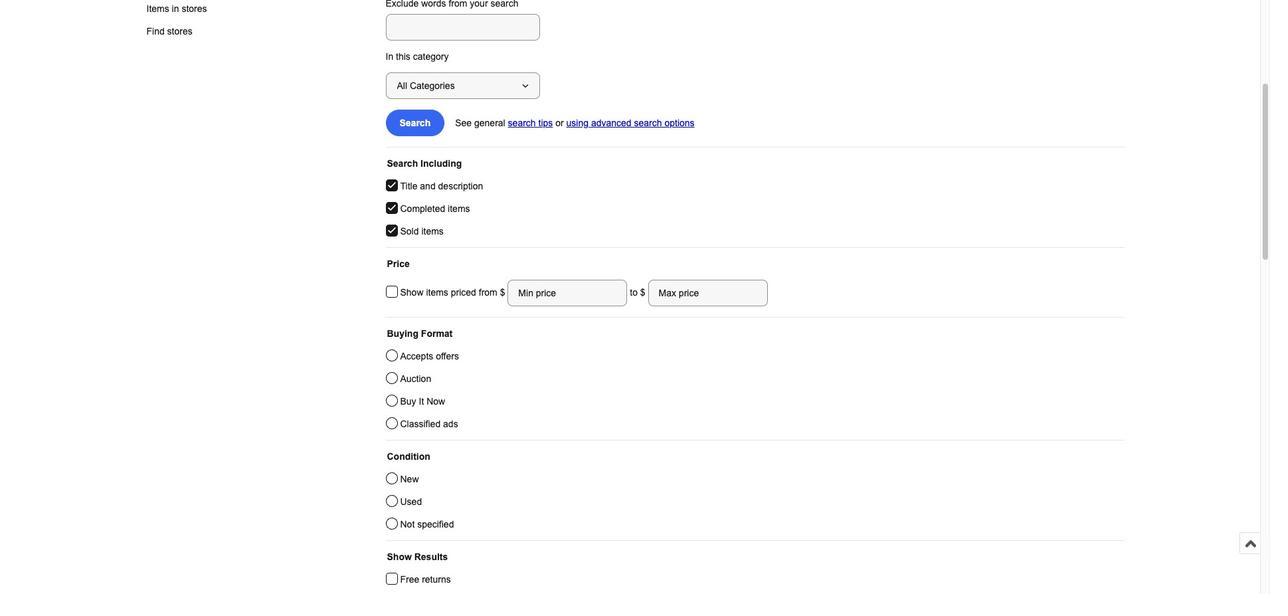 Task type: vqa. For each thing, say whether or not it's contained in the screenshot.
Comfort, Cushioned, Limited Edition
no



Task type: locate. For each thing, give the bounding box(es) containing it.
2 vertical spatial items
[[426, 287, 449, 298]]

search left options
[[634, 118, 662, 128]]

1 horizontal spatial search
[[634, 118, 662, 128]]

completed items
[[400, 203, 470, 214]]

show down price
[[400, 287, 424, 298]]

including
[[421, 158, 462, 169]]

buying
[[387, 328, 419, 339]]

0 vertical spatial items
[[448, 203, 470, 214]]

find
[[147, 26, 165, 37]]

search for search including
[[387, 158, 418, 169]]

0 vertical spatial search
[[400, 118, 431, 128]]

price
[[387, 259, 410, 269]]

show up free on the bottom left of the page
[[387, 552, 412, 562]]

completed
[[400, 203, 445, 214]]

1 vertical spatial stores
[[167, 26, 193, 37]]

$ right from
[[500, 287, 508, 298]]

offers
[[436, 351, 459, 362]]

stores
[[182, 4, 207, 14], [167, 26, 193, 37]]

buy it now
[[400, 396, 445, 407]]

search left tips
[[508, 118, 536, 128]]

0 horizontal spatial search
[[508, 118, 536, 128]]

Exclude words from your search text field
[[386, 14, 540, 41]]

show results
[[387, 552, 448, 562]]

1 vertical spatial search
[[387, 158, 418, 169]]

search up "search including"
[[400, 118, 431, 128]]

items in stores link
[[136, 0, 239, 20]]

from
[[479, 287, 498, 298]]

items
[[448, 203, 470, 214], [422, 226, 444, 237], [426, 287, 449, 298]]

buy
[[400, 396, 416, 407]]

specified
[[418, 519, 454, 530]]

in this category
[[386, 51, 449, 62]]

not
[[400, 519, 415, 530]]

general
[[475, 118, 506, 128]]

search for search
[[400, 118, 431, 128]]

using advanced search options link
[[567, 118, 695, 128]]

this
[[396, 51, 411, 62]]

results
[[415, 552, 448, 562]]

stores down items in stores link
[[167, 26, 193, 37]]

0 vertical spatial show
[[400, 287, 424, 298]]

items down description
[[448, 203, 470, 214]]

format
[[421, 328, 453, 339]]

show
[[400, 287, 424, 298], [387, 552, 412, 562]]

1 search from the left
[[508, 118, 536, 128]]

not specified
[[400, 519, 454, 530]]

items for show
[[426, 287, 449, 298]]

items
[[147, 4, 169, 14]]

items for sold
[[422, 226, 444, 237]]

search up title in the left top of the page
[[387, 158, 418, 169]]

and
[[420, 181, 436, 191]]

stores right in
[[182, 4, 207, 14]]

1 vertical spatial items
[[422, 226, 444, 237]]

advanced
[[591, 118, 632, 128]]

buying format
[[387, 328, 453, 339]]

1 vertical spatial show
[[387, 552, 412, 562]]

items for completed
[[448, 203, 470, 214]]

accepts offers
[[400, 351, 459, 362]]

items left priced
[[426, 287, 449, 298]]

title and description
[[400, 181, 483, 191]]

search inside button
[[400, 118, 431, 128]]

search
[[400, 118, 431, 128], [387, 158, 418, 169]]

auction
[[400, 374, 431, 384]]

search
[[508, 118, 536, 128], [634, 118, 662, 128]]

items in stores
[[147, 4, 207, 14]]

free returns
[[400, 574, 451, 585]]

0 horizontal spatial $
[[500, 287, 508, 298]]

it
[[419, 396, 424, 407]]

search button
[[386, 110, 445, 136]]

ads
[[443, 419, 458, 429]]

1 horizontal spatial $
[[641, 287, 646, 298]]

used
[[400, 496, 422, 507]]

$ right to
[[641, 287, 646, 298]]

items down completed items
[[422, 226, 444, 237]]

$
[[500, 287, 508, 298], [641, 287, 646, 298]]



Task type: describe. For each thing, give the bounding box(es) containing it.
or
[[556, 118, 564, 128]]

search tips link
[[508, 118, 553, 128]]

see
[[455, 118, 472, 128]]

0 vertical spatial stores
[[182, 4, 207, 14]]

priced
[[451, 287, 476, 298]]

show for show results
[[387, 552, 412, 562]]

condition
[[387, 451, 431, 462]]

classified ads
[[400, 419, 458, 429]]

find stores link
[[136, 20, 239, 43]]

tips
[[539, 118, 553, 128]]

sold items
[[400, 226, 444, 237]]

new
[[400, 474, 419, 485]]

using
[[567, 118, 589, 128]]

classified
[[400, 419, 441, 429]]

2 $ from the left
[[641, 287, 646, 298]]

title
[[400, 181, 418, 191]]

in
[[172, 4, 179, 14]]

see general search tips or using advanced search options
[[455, 118, 695, 128]]

Enter minimum price range value, $ text field
[[508, 280, 628, 306]]

now
[[427, 396, 445, 407]]

to
[[630, 287, 638, 298]]

free
[[400, 574, 420, 585]]

show items priced from
[[400, 287, 500, 298]]

to $
[[628, 287, 648, 298]]

category
[[413, 51, 449, 62]]

in
[[386, 51, 394, 62]]

description
[[438, 181, 483, 191]]

Enter maximum price range value, $ text field
[[648, 280, 768, 306]]

1 $ from the left
[[500, 287, 508, 298]]

show for show items priced from
[[400, 287, 424, 298]]

returns
[[422, 574, 451, 585]]

sold
[[400, 226, 419, 237]]

options
[[665, 118, 695, 128]]

find stores
[[147, 26, 193, 37]]

search including
[[387, 158, 462, 169]]

accepts
[[400, 351, 434, 362]]

2 search from the left
[[634, 118, 662, 128]]



